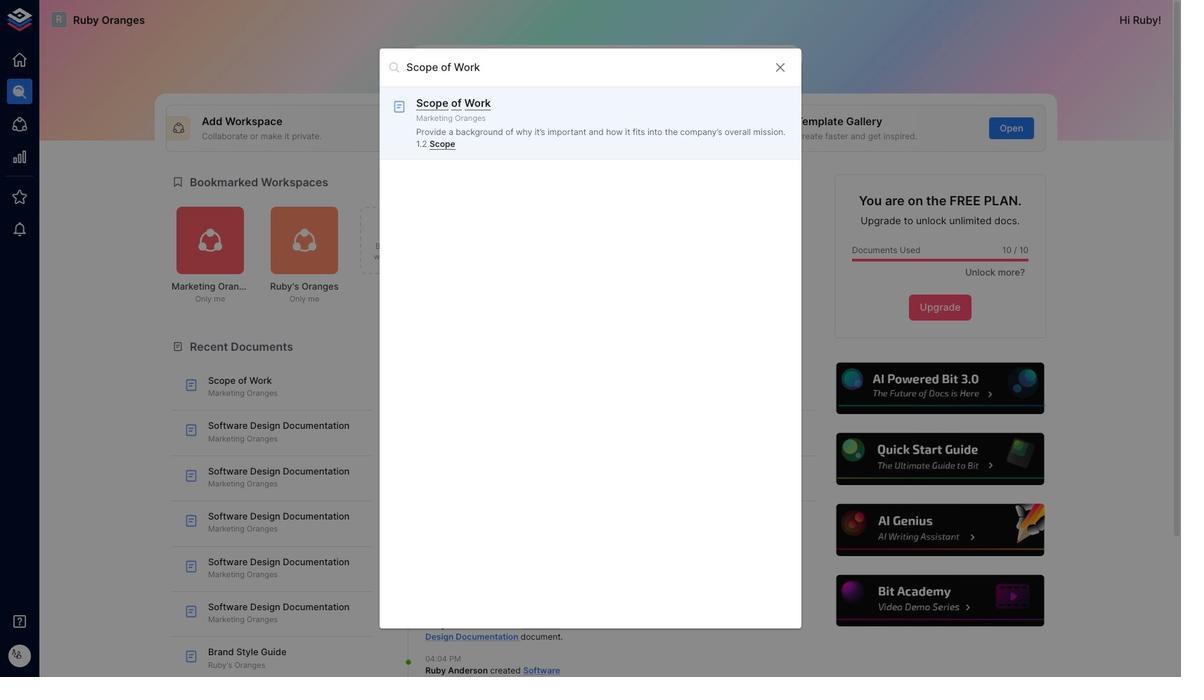 Task type: describe. For each thing, give the bounding box(es) containing it.
3 help image from the top
[[834, 502, 1046, 558]]



Task type: locate. For each thing, give the bounding box(es) containing it.
help image
[[834, 360, 1046, 416], [834, 431, 1046, 487], [834, 502, 1046, 558], [834, 573, 1046, 629]]

4 help image from the top
[[834, 573, 1046, 629]]

Search documents, folders and workspaces... text field
[[406, 57, 762, 78]]

2 help image from the top
[[834, 431, 1046, 487]]

1 help image from the top
[[834, 360, 1046, 416]]

dialog
[[380, 48, 801, 629]]



Task type: vqa. For each thing, say whether or not it's contained in the screenshot.
Search documents, folders and workspaces... text box
yes



